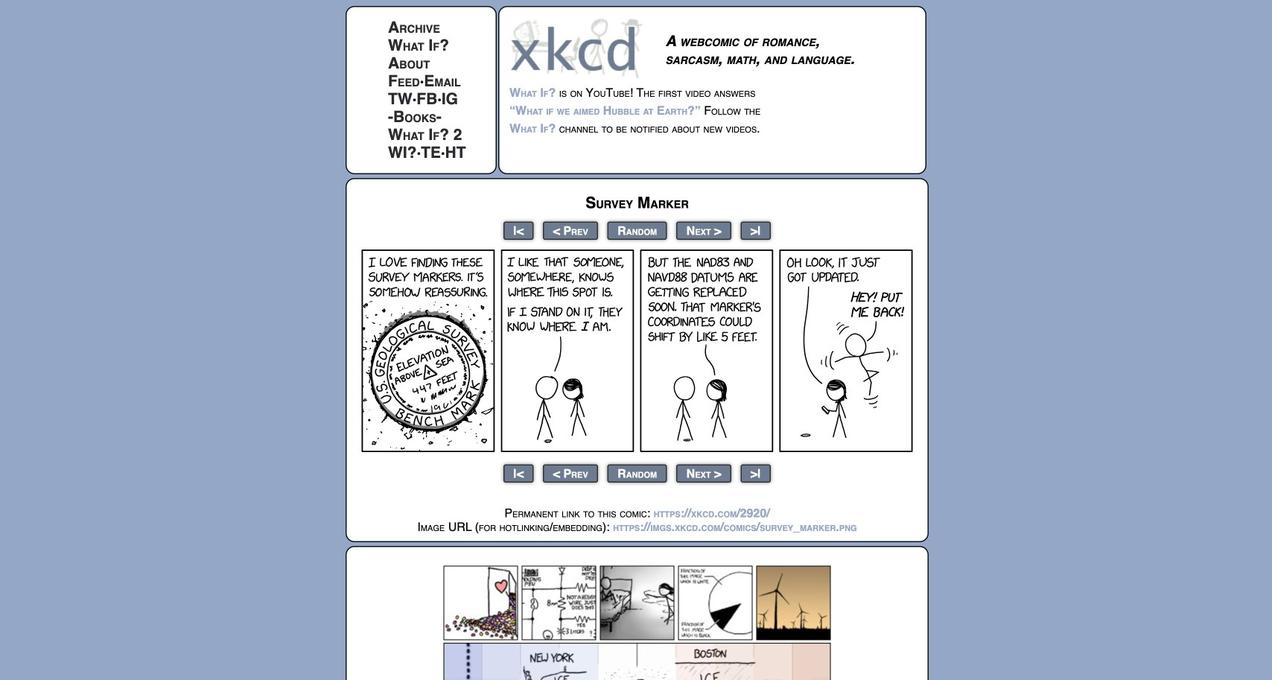Task type: describe. For each thing, give the bounding box(es) containing it.
xkcd.com logo image
[[509, 17, 647, 79]]

selected comics image
[[444, 566, 831, 640]]



Task type: vqa. For each thing, say whether or not it's contained in the screenshot.
MOON LANDING MISSION PROFILES image
no



Task type: locate. For each thing, give the bounding box(es) containing it.
earth temperature timeline image
[[444, 643, 831, 680]]

survey marker image
[[362, 250, 913, 452]]



